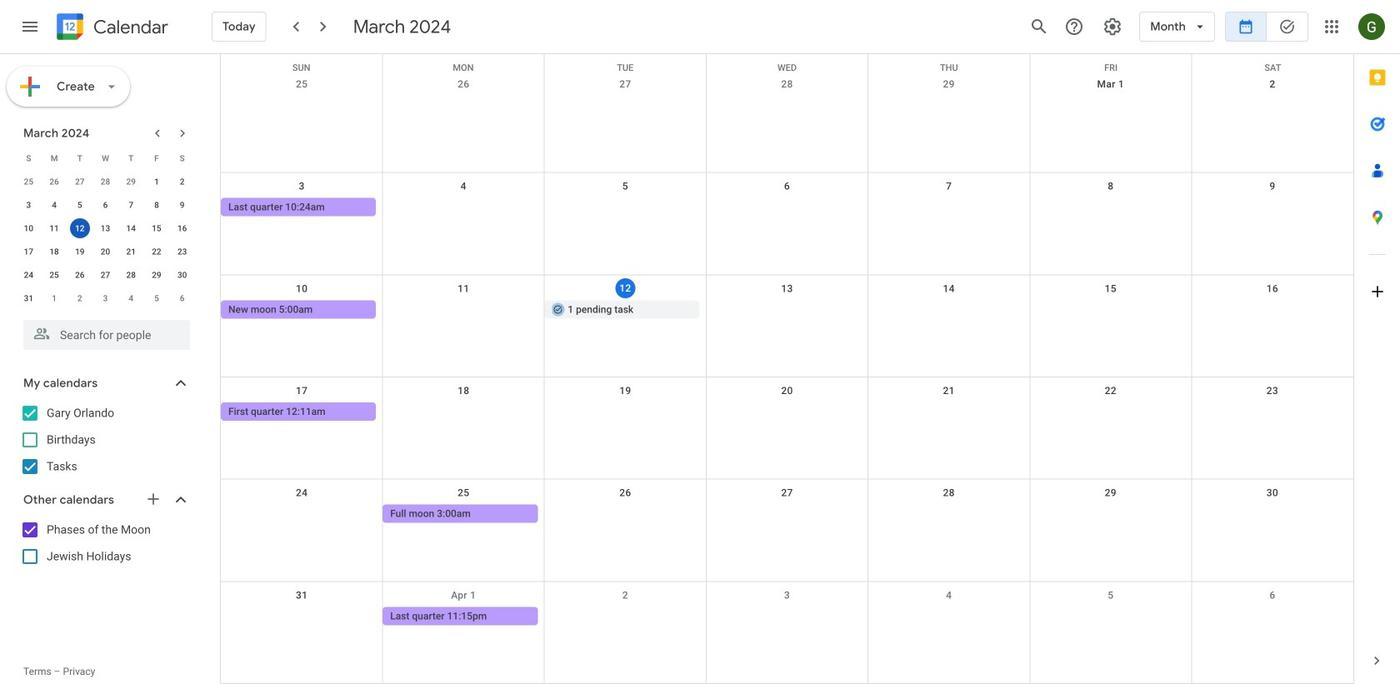 Task type: vqa. For each thing, say whether or not it's contained in the screenshot.
the 2 in November 2 element
no



Task type: describe. For each thing, give the bounding box(es) containing it.
26 element
[[70, 265, 90, 285]]

Search for people text field
[[33, 320, 180, 350]]

april 3 element
[[95, 288, 115, 308]]

17 element
[[19, 242, 39, 262]]

add other calendars image
[[145, 491, 162, 508]]

february 26 element
[[44, 172, 64, 192]]

22 element
[[147, 242, 167, 262]]

15 element
[[147, 218, 167, 238]]

february 28 element
[[95, 172, 115, 192]]

29 element
[[147, 265, 167, 285]]

28 element
[[121, 265, 141, 285]]

main drawer image
[[20, 17, 40, 37]]

march 2024 grid
[[16, 147, 195, 310]]

27 element
[[95, 265, 115, 285]]

19 element
[[70, 242, 90, 262]]

4 element
[[44, 195, 64, 215]]

11 element
[[44, 218, 64, 238]]

7 element
[[121, 195, 141, 215]]

18 element
[[44, 242, 64, 262]]

calendar element
[[53, 10, 168, 47]]

april 2 element
[[70, 288, 90, 308]]

21 element
[[121, 242, 141, 262]]

31 element
[[19, 288, 39, 308]]

other calendars list
[[3, 517, 207, 570]]

20 element
[[95, 242, 115, 262]]



Task type: locate. For each thing, give the bounding box(es) containing it.
april 6 element
[[172, 288, 192, 308]]

heading inside calendar "element"
[[90, 17, 168, 37]]

16 element
[[172, 218, 192, 238]]

3 element
[[19, 195, 39, 215]]

24 element
[[19, 265, 39, 285]]

14 element
[[121, 218, 141, 238]]

6 element
[[95, 195, 115, 215]]

row group
[[16, 170, 195, 310]]

heading
[[90, 17, 168, 37]]

5 element
[[70, 195, 90, 215]]

8 element
[[147, 195, 167, 215]]

30 element
[[172, 265, 192, 285]]

february 25 element
[[19, 172, 39, 192]]

grid
[[220, 54, 1354, 684]]

2 element
[[172, 172, 192, 192]]

april 4 element
[[121, 288, 141, 308]]

cell
[[383, 198, 544, 218], [544, 198, 706, 218], [868, 198, 1030, 218], [1030, 198, 1192, 218], [1192, 198, 1353, 218], [67, 217, 93, 240], [383, 300, 544, 320], [868, 300, 1030, 320], [1030, 300, 1192, 320], [1192, 300, 1353, 320], [383, 403, 544, 423], [544, 403, 706, 423], [868, 403, 1030, 423], [1030, 403, 1192, 423], [1192, 403, 1353, 423], [221, 505, 383, 525], [544, 505, 706, 525], [868, 505, 1030, 525], [1030, 505, 1192, 525], [1192, 505, 1353, 525], [221, 607, 383, 627], [544, 607, 706, 627], [868, 607, 1030, 627], [1030, 607, 1192, 627], [1192, 607, 1353, 627]]

1 element
[[147, 172, 167, 192]]

12, today element
[[70, 218, 90, 238]]

9 element
[[172, 195, 192, 215]]

13 element
[[95, 218, 115, 238]]

tab list
[[1354, 54, 1400, 638]]

10 element
[[19, 218, 39, 238]]

25 element
[[44, 265, 64, 285]]

april 5 element
[[147, 288, 167, 308]]

february 29 element
[[121, 172, 141, 192]]

row
[[221, 54, 1354, 73], [221, 71, 1354, 173], [16, 147, 195, 170], [16, 170, 195, 193], [221, 173, 1354, 275], [16, 193, 195, 217], [16, 217, 195, 240], [16, 240, 195, 263], [16, 263, 195, 287], [221, 275, 1354, 378], [16, 287, 195, 310], [221, 378, 1354, 480], [221, 480, 1354, 582], [221, 582, 1354, 684]]

april 1 element
[[44, 288, 64, 308]]

23 element
[[172, 242, 192, 262]]

cell inside the march 2024 grid
[[67, 217, 93, 240]]

my calendars list
[[3, 400, 207, 480]]

settings menu image
[[1103, 17, 1123, 37]]

february 27 element
[[70, 172, 90, 192]]

None search field
[[0, 313, 207, 350]]



